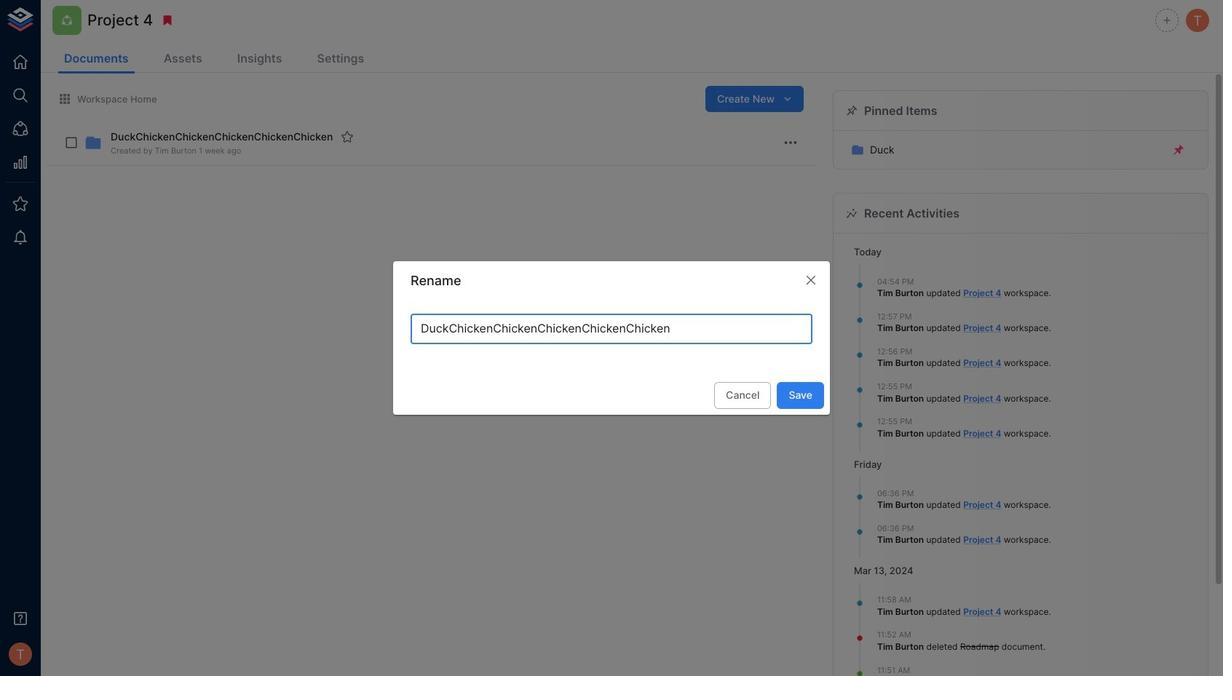 Task type: vqa. For each thing, say whether or not it's contained in the screenshot.
Show Wiki icon in the top of the page
no



Task type: describe. For each thing, give the bounding box(es) containing it.
remove bookmark image
[[161, 14, 174, 27]]



Task type: locate. For each thing, give the bounding box(es) containing it.
dialog
[[393, 262, 830, 415]]

Enter Title text field
[[411, 314, 813, 345]]

favorite image
[[341, 130, 354, 143]]

unpin image
[[1173, 144, 1186, 157]]



